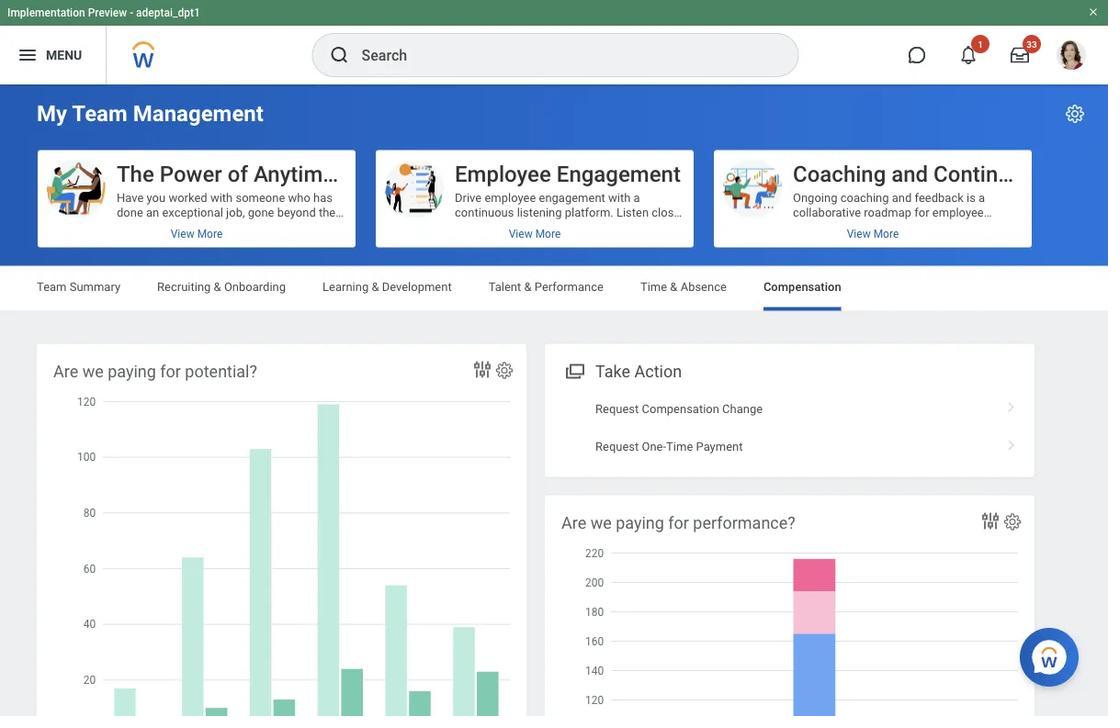 Task type: vqa. For each thing, say whether or not it's contained in the screenshot.
the topmost Compensation
yes



Task type: locate. For each thing, give the bounding box(es) containing it.
for for performance?
[[669, 514, 689, 533]]

0 vertical spatial chevron right image
[[1000, 396, 1024, 414]]

time down request compensation change
[[666, 440, 693, 454]]

paying for potential?
[[108, 362, 156, 381]]

& for time
[[670, 280, 678, 294]]

learning
[[323, 280, 369, 294]]

we
[[82, 362, 104, 381], [591, 514, 612, 533]]

1 horizontal spatial compensation
[[764, 280, 842, 294]]

0 vertical spatial for
[[160, 362, 181, 381]]

0 horizontal spatial are
[[53, 362, 78, 381]]

2 chevron right image from the top
[[1000, 434, 1024, 452]]

main content
[[0, 85, 1109, 717]]

paying
[[108, 362, 156, 381], [616, 514, 664, 533]]

chevron right image
[[1000, 396, 1024, 414], [1000, 434, 1024, 452]]

& for recruiting
[[214, 280, 221, 294]]

adeptai_dpt1
[[136, 6, 200, 19]]

employee engagement button
[[376, 150, 694, 248]]

1 vertical spatial for
[[669, 514, 689, 533]]

talent & performance
[[489, 280, 604, 294]]

chevron right image for request compensation change
[[1000, 396, 1024, 414]]

0 horizontal spatial for
[[160, 362, 181, 381]]

for left performance?
[[669, 514, 689, 533]]

team left summary
[[37, 280, 67, 294]]

request for request one-time payment
[[596, 440, 639, 454]]

compensation
[[764, 280, 842, 294], [642, 402, 720, 416]]

1 chevron right image from the top
[[1000, 396, 1024, 414]]

employee
[[455, 161, 551, 187]]

and
[[892, 161, 929, 187]]

0 horizontal spatial paying
[[108, 362, 156, 381]]

1 horizontal spatial paying
[[616, 514, 664, 533]]

we for are we paying for potential?
[[82, 362, 104, 381]]

are for are we paying for performance?
[[562, 514, 587, 533]]

1 vertical spatial time
[[666, 440, 693, 454]]

2 & from the left
[[372, 280, 379, 294]]

my team management
[[37, 101, 264, 127]]

request one-time payment
[[596, 440, 743, 454]]

the power of anytime feedback
[[117, 161, 436, 187]]

are
[[53, 362, 78, 381], [562, 514, 587, 533]]

& right talent
[[524, 280, 532, 294]]

0 vertical spatial request
[[596, 402, 639, 416]]

configure and view chart data image
[[472, 359, 494, 381]]

search image
[[329, 44, 351, 66]]

Search Workday  search field
[[362, 35, 761, 75]]

configure this page image
[[1064, 103, 1086, 125]]

power
[[160, 161, 222, 187]]

1 vertical spatial are
[[562, 514, 587, 533]]

1 & from the left
[[214, 280, 221, 294]]

employee engagement
[[455, 161, 681, 187]]

1 vertical spatial we
[[591, 514, 612, 533]]

team inside 'tab list'
[[37, 280, 67, 294]]

team right my on the top of page
[[72, 101, 128, 127]]

& left 'absence'
[[670, 280, 678, 294]]

0 horizontal spatial we
[[82, 362, 104, 381]]

request down take
[[596, 402, 639, 416]]

payment
[[696, 440, 743, 454]]

1 vertical spatial request
[[596, 440, 639, 454]]

list containing request compensation change
[[545, 390, 1035, 466]]

1 vertical spatial chevron right image
[[1000, 434, 1024, 452]]

& for talent
[[524, 280, 532, 294]]

1 vertical spatial team
[[37, 280, 67, 294]]

talent
[[489, 280, 521, 294]]

0 vertical spatial team
[[72, 101, 128, 127]]

for
[[160, 362, 181, 381], [669, 514, 689, 533]]

1 vertical spatial paying
[[616, 514, 664, 533]]

1 horizontal spatial we
[[591, 514, 612, 533]]

one-
[[642, 440, 666, 454]]

performance?
[[693, 514, 796, 533]]

compensation inside list
[[642, 402, 720, 416]]

request left "one-"
[[596, 440, 639, 454]]

1 horizontal spatial for
[[669, 514, 689, 533]]

33
[[1027, 39, 1038, 50]]

0 vertical spatial we
[[82, 362, 104, 381]]

menu banner
[[0, 0, 1109, 85]]

0 horizontal spatial compensation
[[642, 402, 720, 416]]

request
[[596, 402, 639, 416], [596, 440, 639, 454]]

1 request from the top
[[596, 402, 639, 416]]

request for request compensation change
[[596, 402, 639, 416]]

onboarding
[[224, 280, 286, 294]]

configure are we paying for performance? image
[[1003, 512, 1023, 533]]

are we paying for potential? element
[[37, 344, 527, 717]]

continuous
[[934, 161, 1047, 187]]

request inside request one-time payment 'link'
[[596, 440, 639, 454]]

& for learning
[[372, 280, 379, 294]]

paying down "one-"
[[616, 514, 664, 533]]

1 horizontal spatial team
[[72, 101, 128, 127]]

request inside request compensation change link
[[596, 402, 639, 416]]

0 vertical spatial time
[[641, 280, 667, 294]]

0 horizontal spatial team
[[37, 280, 67, 294]]

chevron right image inside request compensation change link
[[1000, 396, 1024, 414]]

for left potential?
[[160, 362, 181, 381]]

0 vertical spatial compensation
[[764, 280, 842, 294]]

chevron right image inside request one-time payment 'link'
[[1000, 434, 1024, 452]]

menu
[[46, 47, 82, 63]]

coaching and continuous conve button
[[714, 150, 1109, 248]]

development
[[382, 280, 452, 294]]

paying left potential?
[[108, 362, 156, 381]]

time left 'absence'
[[641, 280, 667, 294]]

2 request from the top
[[596, 440, 639, 454]]

profile logan mcneil image
[[1057, 40, 1086, 74]]

0 vertical spatial are
[[53, 362, 78, 381]]

-
[[130, 6, 133, 19]]

&
[[214, 280, 221, 294], [372, 280, 379, 294], [524, 280, 532, 294], [670, 280, 678, 294]]

team
[[72, 101, 128, 127], [37, 280, 67, 294]]

are for are we paying for potential?
[[53, 362, 78, 381]]

configure and view chart data image
[[980, 511, 1002, 533]]

list
[[545, 390, 1035, 466]]

paying for performance?
[[616, 514, 664, 533]]

are we paying for performance?
[[562, 514, 796, 533]]

& right learning
[[372, 280, 379, 294]]

take action
[[596, 362, 682, 381]]

time
[[641, 280, 667, 294], [666, 440, 693, 454]]

1 horizontal spatial are
[[562, 514, 587, 533]]

& right recruiting
[[214, 280, 221, 294]]

33 button
[[1000, 35, 1041, 75]]

3 & from the left
[[524, 280, 532, 294]]

request compensation change
[[596, 402, 763, 416]]

4 & from the left
[[670, 280, 678, 294]]

1 vertical spatial compensation
[[642, 402, 720, 416]]

recruiting & onboarding
[[157, 280, 286, 294]]

0 vertical spatial paying
[[108, 362, 156, 381]]

tab list
[[18, 267, 1090, 311]]

request compensation change link
[[545, 390, 1035, 428]]

performance
[[535, 280, 604, 294]]

we for are we paying for performance?
[[591, 514, 612, 533]]



Task type: describe. For each thing, give the bounding box(es) containing it.
are we paying for performance? element
[[545, 496, 1035, 717]]

my
[[37, 101, 67, 127]]

are we paying for potential?
[[53, 362, 257, 381]]

tab list containing team summary
[[18, 267, 1090, 311]]

inbox large image
[[1011, 46, 1029, 64]]

the power of anytime feedback button
[[38, 150, 436, 248]]

for for potential?
[[160, 362, 181, 381]]

1
[[978, 39, 983, 50]]

recruiting
[[157, 280, 211, 294]]

time inside 'link'
[[666, 440, 693, 454]]

the
[[117, 161, 154, 187]]

menu group image
[[562, 358, 586, 383]]

action
[[635, 362, 682, 381]]

summary
[[70, 280, 121, 294]]

feedback
[[340, 161, 436, 187]]

request one-time payment link
[[545, 428, 1035, 466]]

absence
[[681, 280, 727, 294]]

engagement
[[557, 161, 681, 187]]

conve
[[1052, 161, 1109, 187]]

preview
[[88, 6, 127, 19]]

implementation
[[7, 6, 85, 19]]

justify image
[[17, 44, 39, 66]]

coaching and continuous conve
[[793, 161, 1109, 187]]

management
[[133, 101, 264, 127]]

1 button
[[949, 35, 990, 75]]

learning & development
[[323, 280, 452, 294]]

compensation inside 'tab list'
[[764, 280, 842, 294]]

main content containing my team management
[[0, 85, 1109, 717]]

change
[[723, 402, 763, 416]]

potential?
[[185, 362, 257, 381]]

of
[[228, 161, 248, 187]]

coaching
[[793, 161, 886, 187]]

chevron right image for request one-time payment
[[1000, 434, 1024, 452]]

menu button
[[0, 26, 106, 85]]

close environment banner image
[[1088, 6, 1099, 17]]

anytime
[[254, 161, 335, 187]]

implementation preview -   adeptai_dpt1
[[7, 6, 200, 19]]

team summary
[[37, 280, 121, 294]]

notifications large image
[[960, 46, 978, 64]]

take
[[596, 362, 631, 381]]

time & absence
[[641, 280, 727, 294]]

configure are we paying for potential? image
[[495, 361, 515, 381]]



